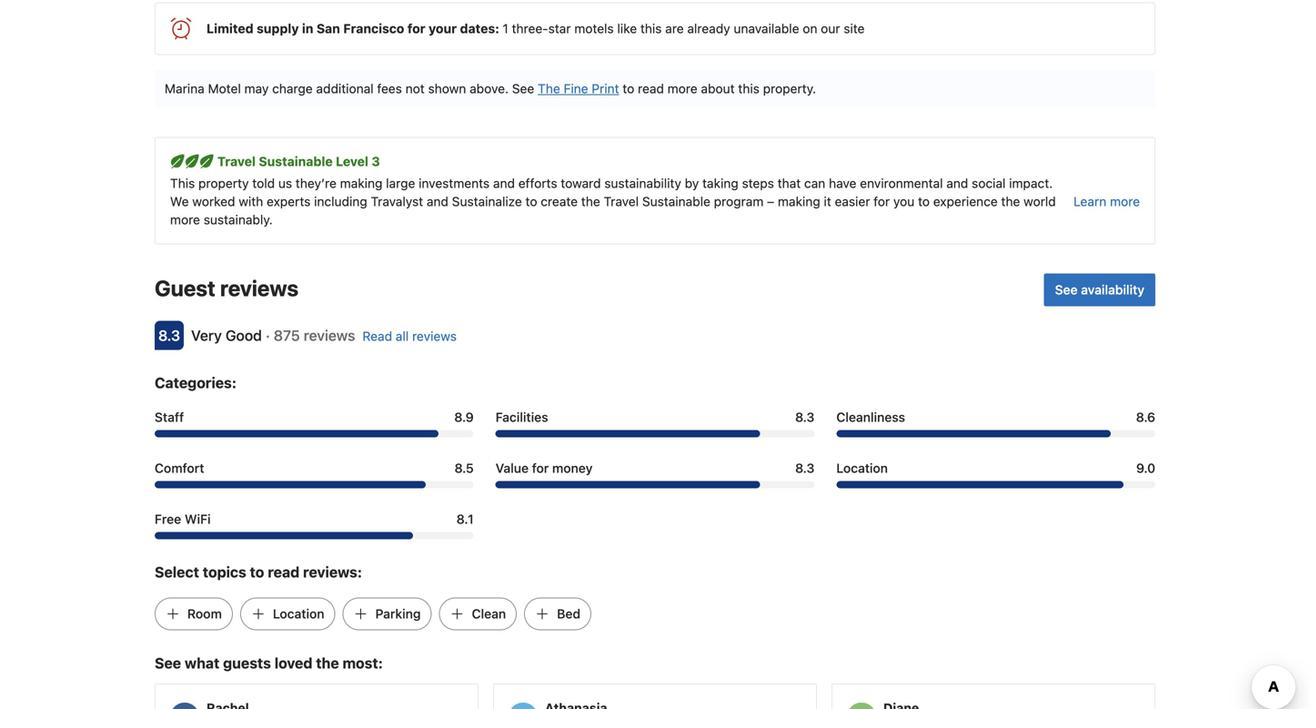 Task type: locate. For each thing, give the bounding box(es) containing it.
see left what
[[155, 655, 181, 672]]

sustainable up us
[[259, 154, 333, 169]]

1 horizontal spatial read
[[638, 81, 664, 96]]

motel
[[208, 81, 241, 96]]

select topics to read reviews:
[[155, 563, 362, 581]]

value for money
[[496, 461, 593, 476]]

1 horizontal spatial for
[[532, 461, 549, 476]]

level
[[336, 154, 369, 169]]

making
[[340, 176, 383, 191], [778, 194, 821, 209]]

above.
[[470, 81, 509, 96]]

including
[[314, 194, 368, 209]]

select
[[155, 563, 199, 581]]

that
[[778, 176, 801, 191]]

1 horizontal spatial making
[[778, 194, 821, 209]]

·
[[266, 327, 270, 344]]

staff 8.9 meter
[[155, 430, 474, 437]]

more inside button
[[1111, 194, 1141, 209]]

see left "availability"
[[1056, 282, 1078, 297]]

we
[[170, 194, 189, 209]]

travalyst
[[371, 194, 423, 209]]

read down free wifi 8.1 meter
[[268, 563, 300, 581]]

1 vertical spatial location
[[273, 606, 325, 621]]

travel down sustainability
[[604, 194, 639, 209]]

1 vertical spatial 8.3
[[796, 410, 815, 425]]

sustainable inside this property told us they're making large investments and efforts toward sustainability by taking steps that can have environmental and social impact. we worked with experts including travalyst and sustainalize to create the travel sustainable program – making it easier for you to experience the world more sustainably.
[[643, 194, 711, 209]]

facilities
[[496, 410, 549, 425]]

1
[[503, 21, 509, 36]]

0 horizontal spatial making
[[340, 176, 383, 191]]

0 vertical spatial this
[[641, 21, 662, 36]]

1 horizontal spatial sustainable
[[643, 194, 711, 209]]

cleanliness
[[837, 410, 906, 425]]

to right you
[[919, 194, 930, 209]]

in
[[302, 21, 314, 36]]

more
[[668, 81, 698, 96], [1111, 194, 1141, 209], [170, 212, 200, 227]]

1 vertical spatial for
[[874, 194, 890, 209]]

2 horizontal spatial more
[[1111, 194, 1141, 209]]

charge
[[272, 81, 313, 96]]

and
[[493, 176, 515, 191], [947, 176, 969, 191], [427, 194, 449, 209]]

1 horizontal spatial more
[[668, 81, 698, 96]]

0 vertical spatial more
[[668, 81, 698, 96]]

travel up property
[[218, 154, 256, 169]]

3
[[372, 154, 380, 169]]

0 vertical spatial for
[[408, 21, 426, 36]]

most:
[[343, 655, 383, 672]]

rated very good element
[[191, 327, 262, 344]]

are
[[666, 21, 684, 36]]

read
[[363, 329, 392, 344]]

0 horizontal spatial the
[[316, 655, 339, 672]]

for right "value"
[[532, 461, 549, 476]]

sustainable
[[259, 154, 333, 169], [643, 194, 711, 209]]

2 vertical spatial see
[[155, 655, 181, 672]]

the down the toward
[[582, 194, 601, 209]]

reviews up · at left
[[220, 275, 299, 301]]

2 horizontal spatial see
[[1056, 282, 1078, 297]]

what
[[185, 655, 220, 672]]

0 vertical spatial sustainable
[[259, 154, 333, 169]]

2 vertical spatial for
[[532, 461, 549, 476]]

create
[[541, 194, 578, 209]]

0 vertical spatial making
[[340, 176, 383, 191]]

0 vertical spatial travel
[[218, 154, 256, 169]]

and down investments
[[427, 194, 449, 209]]

2 vertical spatial 8.3
[[796, 461, 815, 476]]

sustainalize
[[452, 194, 522, 209]]

all
[[396, 329, 409, 344]]

0 horizontal spatial see
[[155, 655, 181, 672]]

taking
[[703, 176, 739, 191]]

free
[[155, 512, 181, 527]]

loved
[[275, 655, 313, 672]]

scored 8.3 element
[[155, 321, 184, 350]]

steps
[[742, 176, 775, 191]]

1 vertical spatial more
[[1111, 194, 1141, 209]]

already
[[688, 21, 731, 36]]

1 vertical spatial see
[[1056, 282, 1078, 297]]

this
[[641, 21, 662, 36], [739, 81, 760, 96]]

1 vertical spatial travel
[[604, 194, 639, 209]]

free wifi 8.1 meter
[[155, 532, 474, 539]]

1 vertical spatial this
[[739, 81, 760, 96]]

categories:
[[155, 374, 237, 391]]

0 horizontal spatial and
[[427, 194, 449, 209]]

clean
[[472, 606, 506, 621]]

marina
[[165, 81, 205, 96]]

and up experience
[[947, 176, 969, 191]]

guest
[[155, 275, 216, 301]]

more right learn
[[1111, 194, 1141, 209]]

limited supply in san francisco for your dates: 1 three-star motels like this are already unavailable on our site
[[207, 21, 865, 36]]

0 horizontal spatial read
[[268, 563, 300, 581]]

review categories element
[[155, 372, 237, 394]]

more down we
[[170, 212, 200, 227]]

shown
[[428, 81, 466, 96]]

0 horizontal spatial sustainable
[[259, 154, 333, 169]]

for left you
[[874, 194, 890, 209]]

making down that
[[778, 194, 821, 209]]

learn
[[1074, 194, 1107, 209]]

unavailable
[[734, 21, 800, 36]]

world
[[1024, 194, 1057, 209]]

toward
[[561, 176, 601, 191]]

1 horizontal spatial location
[[837, 461, 888, 476]]

on
[[803, 21, 818, 36]]

see for see availability
[[1056, 282, 1078, 297]]

the down impact.
[[1002, 194, 1021, 209]]

good
[[226, 327, 262, 344]]

see left the
[[512, 81, 535, 96]]

see
[[512, 81, 535, 96], [1056, 282, 1078, 297], [155, 655, 181, 672]]

parking
[[376, 606, 421, 621]]

for left your
[[408, 21, 426, 36]]

sustainable down "by"
[[643, 194, 711, 209]]

this property told us they're making large investments and efforts toward sustainability by taking steps that can have environmental and social impact. we worked with experts including travalyst and sustainalize to create the travel sustainable program – making it easier for you to experience the world more sustainably.
[[170, 176, 1057, 227]]

8.3
[[158, 327, 180, 344], [796, 410, 815, 425], [796, 461, 815, 476]]

read right the print
[[638, 81, 664, 96]]

location
[[837, 461, 888, 476], [273, 606, 325, 621]]

travel
[[218, 154, 256, 169], [604, 194, 639, 209]]

8.6
[[1137, 410, 1156, 425]]

0 horizontal spatial reviews
[[220, 275, 299, 301]]

0 horizontal spatial more
[[170, 212, 200, 227]]

and up sustainalize
[[493, 176, 515, 191]]

8.3 for value for money
[[796, 461, 815, 476]]

print
[[592, 81, 620, 96]]

1 horizontal spatial the
[[582, 194, 601, 209]]

2 vertical spatial more
[[170, 212, 200, 227]]

location down cleanliness
[[837, 461, 888, 476]]

0 vertical spatial location
[[837, 461, 888, 476]]

efforts
[[519, 176, 558, 191]]

the right loved
[[316, 655, 339, 672]]

to right topics
[[250, 563, 264, 581]]

the
[[582, 194, 601, 209], [1002, 194, 1021, 209], [316, 655, 339, 672]]

location up loved
[[273, 606, 325, 621]]

this right about on the top right of the page
[[739, 81, 760, 96]]

reviews right 875
[[304, 327, 355, 344]]

large
[[386, 176, 415, 191]]

guest reviews
[[155, 275, 299, 301]]

it
[[824, 194, 832, 209]]

1 vertical spatial sustainable
[[643, 194, 711, 209]]

topics
[[203, 563, 246, 581]]

cleanliness 8.6 meter
[[837, 430, 1156, 437]]

1 horizontal spatial travel
[[604, 194, 639, 209]]

reviews right all
[[412, 329, 457, 344]]

facilities 8.3 meter
[[496, 430, 815, 437]]

8.5
[[455, 461, 474, 476]]

more left about on the top right of the page
[[668, 81, 698, 96]]

sustainably.
[[204, 212, 273, 227]]

1 vertical spatial read
[[268, 563, 300, 581]]

this left are
[[641, 21, 662, 36]]

like
[[618, 21, 637, 36]]

making down level
[[340, 176, 383, 191]]

see availability button
[[1045, 274, 1156, 306]]

2 horizontal spatial and
[[947, 176, 969, 191]]

see inside button
[[1056, 282, 1078, 297]]

2 horizontal spatial for
[[874, 194, 890, 209]]

1 horizontal spatial see
[[512, 81, 535, 96]]



Task type: describe. For each thing, give the bounding box(es) containing it.
additional
[[316, 81, 374, 96]]

our
[[821, 21, 841, 36]]

0 vertical spatial 8.3
[[158, 327, 180, 344]]

this
[[170, 176, 195, 191]]

–
[[768, 194, 775, 209]]

very
[[191, 327, 222, 344]]

8.3 for facilities
[[796, 410, 815, 425]]

9.0
[[1137, 461, 1156, 476]]

staff
[[155, 410, 184, 425]]

can
[[805, 176, 826, 191]]

francisco
[[343, 21, 405, 36]]

0 horizontal spatial location
[[273, 606, 325, 621]]

location 9.0 meter
[[837, 481, 1156, 488]]

8.9
[[455, 410, 474, 425]]

read all reviews
[[363, 329, 457, 344]]

1 vertical spatial making
[[778, 194, 821, 209]]

us
[[278, 176, 292, 191]]

investments
[[419, 176, 490, 191]]

san
[[317, 21, 340, 36]]

experts
[[267, 194, 311, 209]]

guests
[[223, 655, 271, 672]]

reviews inside the guest reviews element
[[220, 275, 299, 301]]

your
[[429, 21, 457, 36]]

the
[[538, 81, 561, 96]]

with
[[239, 194, 263, 209]]

marina motel may charge additional fees not shown above. see the fine print to read more about this property.
[[165, 81, 817, 96]]

not
[[406, 81, 425, 96]]

they're
[[296, 176, 337, 191]]

guest reviews element
[[155, 274, 1037, 303]]

may
[[245, 81, 269, 96]]

property
[[199, 176, 249, 191]]

0 horizontal spatial this
[[641, 21, 662, 36]]

to right the print
[[623, 81, 635, 96]]

property.
[[763, 81, 817, 96]]

8.1
[[457, 512, 474, 527]]

have
[[829, 176, 857, 191]]

money
[[553, 461, 593, 476]]

three-
[[512, 21, 549, 36]]

environmental
[[860, 176, 944, 191]]

learn more button
[[1074, 193, 1141, 211]]

see for see what guests loved the most:
[[155, 655, 181, 672]]

bed
[[557, 606, 581, 621]]

by
[[685, 176, 699, 191]]

wifi
[[185, 512, 211, 527]]

0 horizontal spatial for
[[408, 21, 426, 36]]

comfort 8.5 meter
[[155, 481, 474, 488]]

2 horizontal spatial reviews
[[412, 329, 457, 344]]

875
[[274, 327, 300, 344]]

the fine print link
[[538, 81, 620, 96]]

experience
[[934, 194, 998, 209]]

see what guests loved the most:
[[155, 655, 383, 672]]

social
[[972, 176, 1006, 191]]

you
[[894, 194, 915, 209]]

fees
[[377, 81, 402, 96]]

very good · 875 reviews
[[191, 327, 355, 344]]

program
[[714, 194, 764, 209]]

sustainability
[[605, 176, 682, 191]]

value for money 8.3 meter
[[496, 481, 815, 488]]

0 vertical spatial read
[[638, 81, 664, 96]]

travel sustainable level 3
[[218, 154, 380, 169]]

value
[[496, 461, 529, 476]]

travel inside this property told us they're making large investments and efforts toward sustainability by taking steps that can have environmental and social impact. we worked with experts including travalyst and sustainalize to create the travel sustainable program – making it easier for you to experience the world more sustainably.
[[604, 194, 639, 209]]

dates:
[[460, 21, 500, 36]]

more inside this property told us they're making large investments and efforts toward sustainability by taking steps that can have environmental and social impact. we worked with experts including travalyst and sustainalize to create the travel sustainable program – making it easier for you to experience the world more sustainably.
[[170, 212, 200, 227]]

1 horizontal spatial this
[[739, 81, 760, 96]]

limited
[[207, 21, 254, 36]]

learn more
[[1074, 194, 1141, 209]]

0 horizontal spatial travel
[[218, 154, 256, 169]]

1 horizontal spatial and
[[493, 176, 515, 191]]

room
[[188, 606, 222, 621]]

1 horizontal spatial reviews
[[304, 327, 355, 344]]

fine
[[564, 81, 589, 96]]

for inside this property told us they're making large investments and efforts toward sustainability by taking steps that can have environmental and social impact. we worked with experts including travalyst and sustainalize to create the travel sustainable program – making it easier for you to experience the world more sustainably.
[[874, 194, 890, 209]]

0 vertical spatial see
[[512, 81, 535, 96]]

comfort
[[155, 461, 204, 476]]

availability
[[1082, 282, 1145, 297]]

impact.
[[1010, 176, 1053, 191]]

reviews:
[[303, 563, 362, 581]]

star
[[549, 21, 571, 36]]

about
[[701, 81, 735, 96]]

supply
[[257, 21, 299, 36]]

2 horizontal spatial the
[[1002, 194, 1021, 209]]

to down efforts
[[526, 194, 538, 209]]

worked
[[192, 194, 235, 209]]

site
[[844, 21, 865, 36]]

see availability
[[1056, 282, 1145, 297]]



Task type: vqa. For each thing, say whether or not it's contained in the screenshot.
hotels within The top 5 spa hotels for a sophisticated hen party Read more
no



